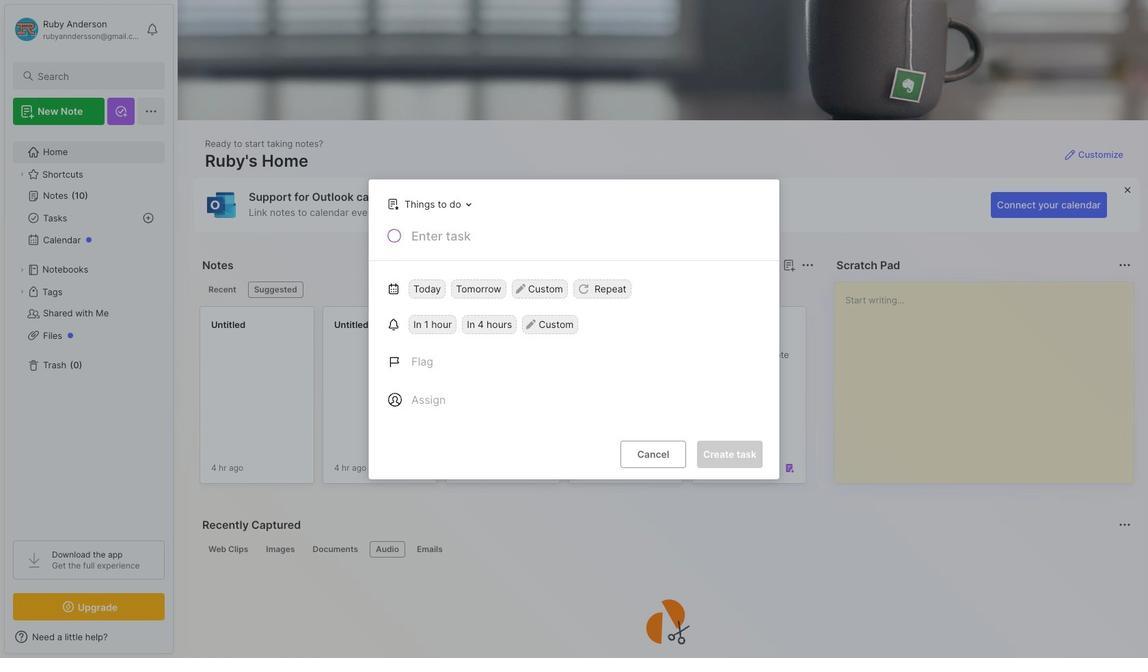Task type: locate. For each thing, give the bounding box(es) containing it.
2 tab list from the top
[[202, 541, 1129, 558]]

0 vertical spatial tab list
[[202, 282, 812, 298]]

main element
[[0, 0, 178, 658]]

tab
[[202, 282, 243, 298], [248, 282, 303, 298], [202, 541, 255, 558], [260, 541, 301, 558], [307, 541, 364, 558], [370, 541, 405, 558], [411, 541, 449, 558]]

row group
[[200, 306, 1149, 492]]

tree
[[5, 133, 173, 529]]

Go to note or move task field
[[381, 194, 476, 214]]

None search field
[[38, 68, 152, 84]]

Start writing… text field
[[846, 282, 1134, 472]]

1 vertical spatial tab list
[[202, 541, 1129, 558]]

Search text field
[[38, 70, 152, 83]]

expand notebooks image
[[18, 266, 26, 274]]

tab list
[[202, 282, 812, 298], [202, 541, 1129, 558]]

tree inside main element
[[5, 133, 173, 529]]



Task type: describe. For each thing, give the bounding box(es) containing it.
expand tags image
[[18, 288, 26, 296]]

1 tab list from the top
[[202, 282, 812, 298]]

Enter task text field
[[410, 227, 763, 251]]

none search field inside main element
[[38, 68, 152, 84]]



Task type: vqa. For each thing, say whether or not it's contained in the screenshot.
Upgrade icon
no



